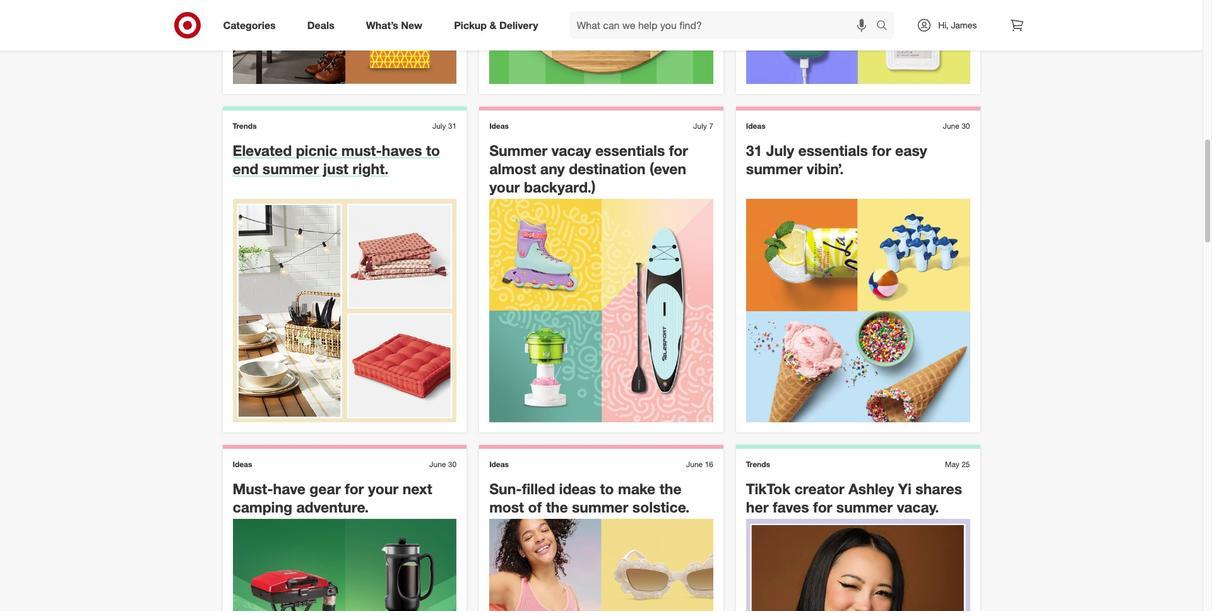 Task type: locate. For each thing, give the bounding box(es) containing it.
summer inside 31 july essentials for easy summer vibin'.
[[746, 160, 803, 178]]

the up solstice.
[[660, 480, 682, 498]]

for inside summer vacay essentials for almost any destination (even your backyard.)
[[669, 142, 688, 159]]

1 horizontal spatial july
[[693, 121, 707, 131]]

&
[[490, 19, 497, 31]]

2 horizontal spatial june
[[943, 121, 960, 131]]

may
[[945, 460, 960, 469]]

essentials up vibin'.
[[798, 142, 868, 159]]

0 horizontal spatial essentials
[[595, 142, 665, 159]]

1 horizontal spatial 30
[[962, 121, 970, 131]]

have
[[273, 480, 306, 498]]

0 vertical spatial trends
[[233, 121, 257, 131]]

pickup & delivery
[[454, 19, 538, 31]]

0 horizontal spatial your
[[368, 480, 399, 498]]

ideas for must-
[[233, 460, 252, 469]]

trends
[[233, 121, 257, 131], [746, 460, 770, 469]]

25
[[962, 460, 970, 469]]

0 horizontal spatial june 30
[[430, 460, 457, 469]]

1 horizontal spatial to
[[600, 480, 614, 498]]

31 inside 31 july essentials for easy summer vibin'.
[[746, 142, 762, 159]]

categories
[[223, 19, 276, 31]]

june 30 for must-have gear for your next camping adventure.
[[430, 460, 457, 469]]

0 horizontal spatial to
[[426, 142, 440, 159]]

picnic
[[296, 142, 337, 159]]

to down 'july 31'
[[426, 142, 440, 159]]

for inside 31 july essentials for easy summer vibin'.
[[872, 142, 891, 159]]

1 horizontal spatial the
[[660, 480, 682, 498]]

for down the creator
[[813, 498, 832, 516]]

filled
[[522, 480, 555, 498]]

ideas for 31
[[746, 121, 766, 131]]

summer
[[263, 160, 319, 178], [746, 160, 803, 178], [572, 498, 629, 516], [837, 498, 893, 516]]

trends up elevated
[[233, 121, 257, 131]]

summer inside tiktok creator ashley yi shares her faves for summer vacay.
[[837, 498, 893, 516]]

end
[[233, 160, 259, 178]]

to right ideas
[[600, 480, 614, 498]]

0 vertical spatial the
[[660, 480, 682, 498]]

solstice.
[[633, 498, 690, 516]]

0 horizontal spatial 30
[[448, 460, 457, 469]]

1 vertical spatial trends
[[746, 460, 770, 469]]

for up "(even"
[[669, 142, 688, 159]]

just
[[323, 160, 349, 178]]

your inside the must-have gear for your next camping adventure.
[[368, 480, 399, 498]]

essentials
[[595, 142, 665, 159], [798, 142, 868, 159]]

summer
[[489, 142, 548, 159]]

categories link
[[212, 11, 292, 39]]

summer down ideas
[[572, 498, 629, 516]]

ideas right 7
[[746, 121, 766, 131]]

hi,
[[938, 20, 949, 30]]

june 30
[[943, 121, 970, 131], [430, 460, 457, 469]]

1 vertical spatial 30
[[448, 460, 457, 469]]

1 horizontal spatial june 30
[[943, 121, 970, 131]]

31 july essentials for easy summer vibin'.
[[746, 142, 927, 178]]

1 horizontal spatial your
[[489, 178, 520, 196]]

sun-filled ideas to make the ﻿most of the summer solstice. image
[[489, 519, 713, 611]]

for up adventure.
[[345, 480, 364, 498]]

31
[[448, 121, 457, 131], [746, 142, 762, 159]]

essentials inside summer vacay essentials for almost any destination (even your backyard.)
[[595, 142, 665, 159]]

1 essentials from the left
[[595, 142, 665, 159]]

ideas
[[489, 121, 509, 131], [746, 121, 766, 131], [233, 460, 252, 469], [489, 460, 509, 469]]

for
[[669, 142, 688, 159], [872, 142, 891, 159], [345, 480, 364, 498], [813, 498, 832, 516]]

for for destination
[[669, 142, 688, 159]]

﻿most
[[489, 498, 524, 516]]

your
[[489, 178, 520, 196], [368, 480, 399, 498]]

june for must-have gear for your next camping adventure.
[[430, 460, 446, 469]]

0 horizontal spatial july
[[432, 121, 446, 131]]

for left easy
[[872, 142, 891, 159]]

ideas for summer
[[489, 121, 509, 131]]

1 horizontal spatial essentials
[[798, 142, 868, 159]]

ideas
[[559, 480, 596, 498]]

for for camping
[[345, 480, 364, 498]]

july inside 31 july essentials for easy summer vibin'.
[[766, 142, 794, 159]]

to
[[426, 142, 440, 159], [600, 480, 614, 498]]

the right of
[[546, 498, 568, 516]]

july
[[432, 121, 446, 131], [693, 121, 707, 131], [766, 142, 794, 159]]

hi, james
[[938, 20, 977, 30]]

summer left vibin'.
[[746, 160, 803, 178]]

30
[[962, 121, 970, 131], [448, 460, 457, 469]]

0 horizontal spatial june
[[430, 460, 446, 469]]

summer vacay essentials for almost any destination (even your backyard.) image
[[489, 199, 713, 423]]

your down almost at the left of page
[[489, 178, 520, 196]]

pickup & delivery link
[[443, 11, 554, 39]]

of
[[528, 498, 542, 516]]

0 horizontal spatial the
[[546, 498, 568, 516]]

right.
[[353, 160, 389, 178]]

must-
[[342, 142, 382, 159]]

2 essentials from the left
[[798, 142, 868, 159]]

ideas up sun-
[[489, 460, 509, 469]]

summer down ashley
[[837, 498, 893, 516]]

summer vacay essentials for almost any destination (even your backyard.)
[[489, 142, 688, 196]]

next
[[403, 480, 432, 498]]

deals link
[[297, 11, 350, 39]]

search button
[[871, 11, 901, 42]]

james
[[951, 20, 977, 30]]

1 vertical spatial june 30
[[430, 460, 457, 469]]

ideas up must- on the left
[[233, 460, 252, 469]]

0 vertical spatial to
[[426, 142, 440, 159]]

july for elevated picnic must-haves to end summer just right.
[[432, 121, 446, 131]]

essentials for destination
[[595, 142, 665, 159]]

0 vertical spatial 30
[[962, 121, 970, 131]]

elevated
[[233, 142, 292, 159]]

1 horizontal spatial june
[[686, 460, 703, 469]]

for inside the must-have gear for your next camping adventure.
[[345, 480, 364, 498]]

0 horizontal spatial 31
[[448, 121, 457, 131]]

essentials inside 31 july essentials for easy summer vibin'.
[[798, 142, 868, 159]]

1 horizontal spatial 31
[[746, 142, 762, 159]]

june for 31 july essentials for easy summer vibin'.
[[943, 121, 960, 131]]

the
[[660, 480, 682, 498], [546, 498, 568, 516]]

0 vertical spatial june 30
[[943, 121, 970, 131]]

What can we help you find? suggestions appear below search field
[[569, 11, 880, 39]]

30 for 31 july essentials for easy summer vibin'.
[[962, 121, 970, 131]]

your left the next
[[368, 480, 399, 498]]

0 horizontal spatial trends
[[233, 121, 257, 131]]

0 vertical spatial your
[[489, 178, 520, 196]]

1 vertical spatial 31
[[746, 142, 762, 159]]

ideas up summer
[[489, 121, 509, 131]]

0 vertical spatial 31
[[448, 121, 457, 131]]

vacay.
[[897, 498, 939, 516]]

1 horizontal spatial trends
[[746, 460, 770, 469]]

1 vertical spatial to
[[600, 480, 614, 498]]

(even
[[650, 160, 686, 178]]

creator
[[795, 480, 845, 498]]

june
[[943, 121, 960, 131], [430, 460, 446, 469], [686, 460, 703, 469]]

what's
[[366, 19, 398, 31]]

1 vertical spatial the
[[546, 498, 568, 516]]

faves
[[773, 498, 809, 516]]

destination
[[569, 160, 646, 178]]

tiktok
[[746, 480, 791, 498]]

essentials up destination on the top
[[595, 142, 665, 159]]

for inside tiktok creator ashley yi shares her faves for summer vacay.
[[813, 498, 832, 516]]

2 horizontal spatial july
[[766, 142, 794, 159]]

trends up tiktok
[[746, 460, 770, 469]]

summer down picnic
[[263, 160, 319, 178]]

1 vertical spatial your
[[368, 480, 399, 498]]

june 30 for 31 july essentials for easy summer vibin'.
[[943, 121, 970, 131]]

easy
[[895, 142, 927, 159]]



Task type: vqa. For each thing, say whether or not it's contained in the screenshot.
Crest Pro-Health Advanced Gum Restore Deep Clean Toothpaste - 3.7oz/3pk
no



Task type: describe. For each thing, give the bounding box(es) containing it.
tiktok creator ashley yi shares her faves for summer vacay. image
[[746, 519, 970, 611]]

june 16
[[686, 460, 713, 469]]

trends for tiktok creator ashley yi shares her faves for summer vacay.
[[746, 460, 770, 469]]

may 25
[[945, 460, 970, 469]]

yi
[[898, 480, 912, 498]]

july 7
[[693, 121, 713, 131]]

summer inside sun-filled ideas to make the ﻿most of the summer solstice.
[[572, 498, 629, 516]]

to inside elevated picnic must-haves to end summer just right.
[[426, 142, 440, 159]]

elevated picnic must-haves to end summer just right.
[[233, 142, 440, 178]]

haves
[[382, 142, 422, 159]]

what's new
[[366, 19, 423, 31]]

ideas for sun-
[[489, 460, 509, 469]]

new
[[401, 19, 423, 31]]

shares
[[916, 480, 962, 498]]

must-
[[233, 480, 273, 498]]

sun-
[[489, 480, 522, 498]]

fun fall activities for all. image
[[233, 0, 457, 84]]

tiktok creator ashley yi shares her faves for summer vacay.
[[746, 480, 962, 516]]

your inside summer vacay essentials for almost any destination (even your backyard.)
[[489, 178, 520, 196]]

gear
[[310, 480, 341, 498]]

sun-filled ideas to make the ﻿most of the summer solstice.
[[489, 480, 690, 516]]

trends for elevated picnic must-haves to end summer just right.
[[233, 121, 257, 131]]

search
[[871, 20, 901, 33]]

make
[[618, 480, 656, 498]]

backyard.)
[[524, 178, 596, 196]]

mvp-worthy ways to score game-day party points. image
[[489, 0, 713, 84]]

june for sun-filled ideas to make the ﻿most of the summer solstice.
[[686, 460, 703, 469]]

vibin'.
[[807, 160, 844, 178]]

almost
[[489, 160, 536, 178]]

for for vibin'.
[[872, 142, 891, 159]]

essentials for vibin'.
[[798, 142, 868, 159]]

delivery
[[499, 19, 538, 31]]

deals
[[307, 19, 335, 31]]

her
[[746, 498, 769, 516]]

to inside sun-filled ideas to make the ﻿most of the summer solstice.
[[600, 480, 614, 498]]

what's new link
[[355, 11, 438, 39]]

16
[[705, 460, 713, 469]]

july for summer vacay essentials for almost any destination (even your backyard.)
[[693, 121, 707, 131]]

get inspiration for your bag ﻿﻿with what's in these bags. image
[[746, 0, 970, 84]]

30 for must-have gear for your next camping adventure.
[[448, 460, 457, 469]]

adventure.
[[296, 498, 369, 516]]

elevated picnic must-haves to end summer just right. image
[[233, 199, 457, 423]]

vacay
[[552, 142, 591, 159]]

july 31
[[432, 121, 457, 131]]

summer inside elevated picnic must-haves to end summer just right.
[[263, 160, 319, 178]]

7
[[709, 121, 713, 131]]

any
[[540, 160, 565, 178]]

ashley
[[849, 480, 894, 498]]

pickup
[[454, 19, 487, 31]]

camping
[[233, 498, 292, 516]]

31 july essentials for easy summer vibin'. image
[[746, 199, 970, 423]]

must-have gear for your next camping adventure. image
[[233, 519, 457, 611]]

must-have gear for your next camping adventure.
[[233, 480, 432, 516]]



